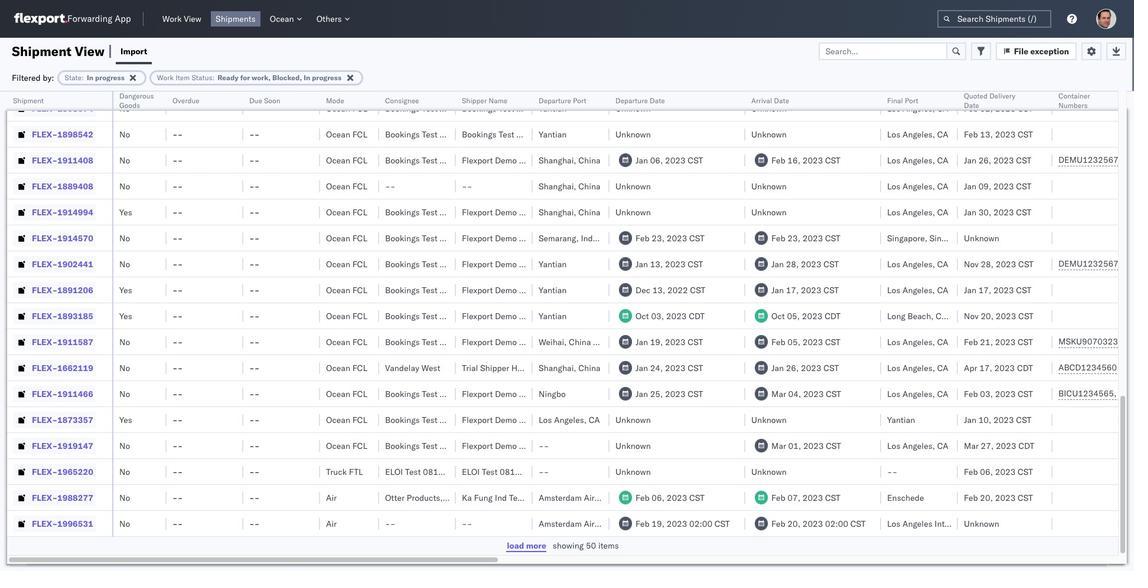 Task type: describe. For each thing, give the bounding box(es) containing it.
numbers
[[1058, 101, 1088, 110]]

17, for jan 17, 2023 cst
[[978, 285, 991, 296]]

filtered
[[12, 72, 41, 83]]

consignee for flex-1873357
[[440, 415, 479, 426]]

demu1232567 for nov 28, 2023 cst
[[1058, 259, 1119, 269]]

bookings for flex-1893185
[[385, 311, 420, 322]]

container
[[1058, 92, 1090, 100]]

fcl for flex-1919147
[[352, 441, 367, 452]]

flex-1996531 button
[[13, 516, 96, 532]]

ocean inside ocean button
[[270, 14, 294, 24]]

feb 07, 2023 cst
[[771, 493, 840, 504]]

los angeles, ca for feb 03, 2023 cst
[[887, 389, 948, 400]]

showing 50 items
[[553, 541, 619, 552]]

los for jan 26, 2023 cst
[[887, 155, 900, 166]]

2 23, from the left
[[788, 233, 800, 244]]

air for otter
[[326, 493, 337, 504]]

demo for dec 13, 2022 cst
[[495, 285, 517, 296]]

ocean fcl for flex-1914994
[[326, 207, 367, 218]]

bookings test consignee for flex-1914994
[[385, 207, 479, 218]]

bookings test consignee for flex-1893185
[[385, 311, 479, 322]]

shanghai, china for apr 17, 2023 cdt
[[539, 363, 600, 374]]

china for feb 21, 2023 cst
[[569, 337, 591, 348]]

consignee for flex-1898574
[[440, 103, 479, 114]]

yantian for jan 17, 2023 cst
[[539, 285, 567, 296]]

05, for feb
[[788, 337, 800, 348]]

ocean fcl for flex-1873357
[[326, 415, 367, 426]]

import
[[120, 46, 147, 56]]

beach,
[[908, 311, 934, 322]]

1 horizontal spatial feb 06, 2023 cst
[[964, 467, 1033, 478]]

bicu1234565,
[[1058, 389, 1116, 399]]

flex- for 1911408
[[32, 155, 57, 166]]

ocean fcl for flex-1898574
[[326, 103, 367, 114]]

ocean for flex-1898574
[[326, 103, 350, 114]]

1914994
[[57, 207, 93, 218]]

demo for oct 03, 2023 cdt
[[495, 311, 517, 322]]

jan 30, 2023 cst
[[964, 207, 1031, 218]]

work view
[[162, 14, 201, 24]]

air for -
[[326, 519, 337, 529]]

1893185
[[57, 311, 93, 322]]

co. for jan 13, 2023 cst
[[550, 259, 562, 270]]

view for shipment view
[[75, 43, 105, 59]]

port for departure port
[[573, 96, 586, 105]]

flex-1988277
[[32, 493, 93, 504]]

los for nov 28, 2023 cst
[[887, 259, 900, 270]]

flex-1873357
[[32, 415, 93, 426]]

container numbers button
[[1052, 89, 1117, 110]]

flex-1911466
[[32, 389, 93, 400]]

shipments link
[[211, 11, 260, 27]]

co. for jan 19, 2023 cst
[[550, 337, 562, 348]]

fcl for flex-1893185
[[352, 311, 367, 322]]

1 : from the left
[[82, 73, 84, 82]]

angeles
[[903, 519, 932, 529]]

ocean fcl for flex-1898542
[[326, 129, 367, 140]]

semarang,
[[539, 233, 579, 244]]

demu1232567 for jan 26, 2023 cst
[[1058, 155, 1119, 165]]

1996531
[[57, 519, 93, 529]]

feb 19, 2023 02:00 cst
[[636, 519, 730, 529]]

consignee inside "button"
[[385, 96, 419, 105]]

1965220
[[57, 467, 93, 478]]

nov 20, 2023 cst
[[964, 311, 1034, 322]]

angeles, for feb 03, 2023 cst
[[903, 389, 935, 400]]

feb 13, 2023 cst
[[964, 129, 1033, 140]]

delivery
[[989, 92, 1015, 100]]

dangerous
[[119, 92, 154, 100]]

resize handle column header for arrival date
[[867, 92, 881, 572]]

1898542
[[57, 129, 93, 140]]

flex-1902441 button
[[13, 256, 96, 273]]

singapore,
[[887, 233, 927, 244]]

nov 28, 2023 cst
[[964, 259, 1034, 270]]

28, for nov
[[981, 259, 993, 270]]

flex-1891206
[[32, 285, 93, 296]]

2 in from the left
[[304, 73, 310, 82]]

flex-1889408
[[32, 181, 93, 192]]

jan 28, 2023 cst
[[771, 259, 839, 270]]

test for flex-1898542
[[422, 129, 437, 140]]

1 feb 23, 2023 cst from the left
[[636, 233, 705, 244]]

16,
[[788, 155, 800, 166]]

flex-1914994
[[32, 207, 93, 218]]

ocean fcl for flex-1893185
[[326, 311, 367, 322]]

no for flex-1988277
[[119, 493, 130, 504]]

1911587
[[57, 337, 93, 348]]

2 demo from the top
[[495, 207, 517, 218]]

consignee for flex-1911587
[[440, 337, 479, 348]]

fcl for flex-1891206
[[352, 285, 367, 296]]

resize handle column header for dangerous goods
[[152, 92, 167, 572]]

bookings for flex-1911587
[[385, 337, 420, 348]]

shipper name
[[462, 96, 507, 105]]

shipper for flex-1891206
[[519, 285, 548, 296]]

consignee for flex-1893185
[[440, 311, 479, 322]]

4 resize handle column header from the left
[[306, 92, 320, 572]]

2 progress from the left
[[312, 73, 341, 82]]

flex- for 1996531
[[32, 519, 57, 529]]

Search... text field
[[818, 42, 947, 60]]

ready
[[218, 73, 238, 82]]

state
[[65, 73, 82, 82]]

otter products, llc
[[385, 493, 459, 504]]

dec 13, 2022 cst
[[636, 285, 705, 296]]

shanghai, for jan 30, 2023 cst
[[539, 207, 576, 218]]

ocean fcl for flex-1911466
[[326, 389, 367, 400]]

fcl for flex-1914994
[[352, 207, 367, 218]]

mar 27, 2023 cdt
[[964, 441, 1034, 452]]

0 horizontal spatial feb 06, 2023 cst
[[636, 493, 705, 504]]

shipper for flex-1893185
[[519, 311, 548, 322]]

bookings test consignee for flex-1898542
[[385, 129, 479, 140]]

bookings test consignee for flex-1902441
[[385, 259, 479, 270]]

apr 17, 2023 cdt
[[964, 363, 1033, 374]]

flex-1662119 button
[[13, 360, 96, 377]]

international
[[935, 519, 982, 529]]

departure for departure date
[[615, 96, 648, 105]]

china for jan 09, 2023 cst
[[578, 181, 600, 192]]

jan 13, 2023 cst
[[636, 259, 703, 270]]

goods
[[119, 101, 140, 110]]

item
[[175, 73, 190, 82]]

10 demo from the top
[[495, 441, 517, 452]]

bookings test consignee for flex-1911408
[[385, 155, 479, 166]]

bookings for flex-1898574
[[385, 103, 420, 114]]

test for flex-1919147
[[422, 441, 437, 452]]

flex-1902441
[[32, 259, 93, 270]]

demo for feb 23, 2023 cst
[[495, 233, 517, 244]]

1 in from the left
[[87, 73, 93, 82]]

25,
[[650, 389, 663, 400]]

50
[[586, 541, 596, 552]]

flex-1898542
[[32, 129, 93, 140]]

los angeles, ca for mar 27, 2023 cdt
[[887, 441, 948, 452]]

mode button
[[320, 94, 367, 106]]

yantian for feb 13, 2023 cst
[[539, 129, 567, 140]]

2 081801 from the left
[[500, 467, 530, 478]]

ocean fcl for flex-1911408
[[326, 155, 367, 166]]

arrival
[[751, 96, 772, 105]]

1 jan 17, 2023 cst from the left
[[771, 285, 839, 296]]

1 eloi from the left
[[385, 467, 403, 478]]

ftl
[[349, 467, 363, 478]]

09,
[[978, 181, 991, 192]]

shipment view
[[12, 43, 105, 59]]

vandelay west
[[385, 363, 440, 374]]

shanghai, china for jan 30, 2023 cst
[[539, 207, 600, 218]]

airport
[[985, 519, 1011, 529]]

flex-1914570
[[32, 233, 93, 244]]

ocean for flex-1902441
[[326, 259, 350, 270]]

shipper for flex-1873357
[[519, 415, 548, 426]]

27,
[[981, 441, 994, 452]]

1 vertical spatial 06,
[[980, 467, 993, 478]]

los angeles, ca for jan 17, 2023 cst
[[887, 285, 948, 296]]

weihai, china (mainland)
[[539, 337, 638, 348]]

flex-1898574 button
[[13, 100, 96, 117]]

9 co. from the top
[[550, 415, 562, 426]]

shipper for flex-1911587
[[519, 337, 548, 348]]

feb 16, 2023 cst
[[771, 155, 840, 166]]

1873357
[[57, 415, 93, 426]]

2 eloi test 081801 from the left
[[462, 467, 530, 478]]

soon
[[264, 96, 280, 105]]

ocean button
[[265, 11, 307, 27]]

ocean fcl for flex-1919147
[[326, 441, 367, 452]]

0 vertical spatial 26,
[[978, 155, 991, 166]]

load
[[507, 541, 524, 552]]

flexport demo shipper co. for jan 06, 2023 cst
[[462, 155, 562, 166]]

bookings for flex-1911408
[[385, 155, 420, 166]]

flex- for 1898542
[[32, 129, 57, 140]]

ca for jan 17, 2023 cst
[[937, 285, 948, 296]]

19, for jan
[[650, 337, 663, 348]]

flex-1889408 button
[[13, 178, 96, 195]]

forwarding app link
[[14, 13, 131, 25]]

13, for feb
[[980, 129, 993, 140]]

mar for mar 01, 2023 cst
[[771, 441, 786, 452]]

status
[[192, 73, 212, 82]]

overdue
[[172, 96, 199, 105]]

otter
[[385, 493, 405, 504]]

dec
[[636, 285, 650, 296]]

flexport for dec 13, 2022 cst
[[462, 285, 493, 296]]

bookings test consignee for flex-1911466
[[385, 389, 479, 400]]

load more button
[[506, 540, 547, 552]]

work view link
[[157, 11, 206, 27]]

showing
[[553, 541, 584, 552]]

1 progress from the left
[[95, 73, 125, 82]]

2 feb 23, 2023 cst from the left
[[771, 233, 840, 244]]

2 jan 17, 2023 cst from the left
[[964, 285, 1031, 296]]

flex-1919147
[[32, 441, 93, 452]]

9 flexport from the top
[[462, 415, 493, 426]]

bookings test shipper china for flex-1898574
[[462, 103, 570, 114]]

ca for mar 27, 2023 cdt
[[937, 441, 948, 452]]

cdt for mar 27, 2023 cdt
[[1018, 441, 1034, 452]]

arrival date button
[[745, 94, 869, 106]]

2 flexport from the top
[[462, 207, 493, 218]]

fcl for flex-1662119
[[352, 363, 367, 374]]

2022
[[667, 285, 688, 296]]

2 co. from the top
[[550, 207, 562, 218]]

shanghai, china for jan 09, 2023 cst
[[539, 181, 600, 192]]

flex-1965220
[[32, 467, 93, 478]]

flexport demo shipper co. for feb 23, 2023 cst
[[462, 233, 562, 244]]

angeles, for jan 26, 2023 cst
[[903, 155, 935, 166]]

flex-1965220 button
[[13, 464, 96, 480]]

apr
[[964, 363, 977, 374]]

ocean fcl for flex-1902441
[[326, 259, 367, 270]]



Task type: locate. For each thing, give the bounding box(es) containing it.
26, up 09,
[[978, 155, 991, 166]]

2 shanghai, from the top
[[539, 181, 576, 192]]

6 no from the top
[[119, 259, 130, 270]]

0 horizontal spatial port
[[573, 96, 586, 105]]

13 ocean fcl from the top
[[326, 415, 367, 426]]

flex- up flex-1911587 button
[[32, 311, 57, 322]]

flexport. image
[[14, 13, 67, 25]]

7 co. from the top
[[550, 337, 562, 348]]

shanghai, for jan 09, 2023 cst
[[539, 181, 576, 192]]

1 horizontal spatial 03,
[[980, 389, 993, 400]]

0 vertical spatial 20,
[[981, 311, 993, 322]]

5 flexport demo shipper co. from the top
[[462, 285, 562, 296]]

1 vertical spatial air
[[326, 519, 337, 529]]

081801 up tech on the left of the page
[[500, 467, 530, 478]]

2 departure from the left
[[615, 96, 648, 105]]

1 flexport from the top
[[462, 155, 493, 166]]

4 no from the top
[[119, 181, 130, 192]]

24,
[[650, 363, 663, 374]]

17, down jan 28, 2023 cst
[[786, 285, 799, 296]]

shanghai, china for jan 26, 2023 cst
[[539, 155, 600, 166]]

no right 1914570
[[119, 233, 130, 244]]

trial shipper hector
[[462, 363, 537, 374]]

28, up oct 05, 2023 cdt
[[786, 259, 799, 270]]

los angeles international airport
[[887, 519, 1011, 529]]

03, up 10,
[[980, 389, 993, 400]]

co. for dec 13, 2022 cst
[[550, 285, 562, 296]]

3 demo from the top
[[495, 233, 517, 244]]

1 horizontal spatial 02:00
[[825, 519, 848, 529]]

10 fcl from the top
[[352, 337, 367, 348]]

13, up "dec"
[[650, 259, 663, 270]]

no right '1911466'
[[119, 389, 130, 400]]

2 vertical spatial 13,
[[652, 285, 665, 296]]

10 flexport demo shipper co. from the top
[[462, 441, 562, 452]]

23, up jan 28, 2023 cst
[[788, 233, 800, 244]]

0 horizontal spatial in
[[87, 73, 93, 82]]

consignee for flex-1911466
[[440, 389, 479, 400]]

work left item
[[157, 73, 174, 82]]

truck
[[326, 467, 347, 478]]

flex- down flex-1911587 button
[[32, 363, 57, 374]]

resize handle column header for mode
[[365, 92, 379, 572]]

mar for mar 27, 2023 cdt
[[964, 441, 979, 452]]

flex- up the "flex-1914994" button
[[32, 181, 57, 192]]

flex-1873357 button
[[13, 412, 96, 429]]

shipper inside shipper name button
[[462, 96, 487, 105]]

no right 1889408
[[119, 181, 130, 192]]

12 flex- from the top
[[32, 389, 57, 400]]

0 vertical spatial nov
[[964, 259, 979, 270]]

0 vertical spatial air
[[326, 493, 337, 504]]

1 yes from the top
[[119, 207, 132, 218]]

demo for jan 25, 2023 cst
[[495, 389, 517, 400]]

more
[[526, 541, 546, 552]]

2 bookings test shipper china from the top
[[462, 129, 570, 140]]

no right 1902441
[[119, 259, 130, 270]]

0 vertical spatial demu1232567
[[1058, 155, 1119, 165]]

1 horizontal spatial date
[[774, 96, 789, 105]]

no right 1965220
[[119, 467, 130, 478]]

fcl for flex-1914570
[[352, 233, 367, 244]]

ocean for flex-1911408
[[326, 155, 350, 166]]

4 shanghai, from the top
[[539, 363, 576, 374]]

angeles, for feb 13, 2023 cst
[[903, 129, 935, 140]]

ca for feb 21, 2023 cst
[[937, 337, 948, 348]]

14 ocean fcl from the top
[[326, 441, 367, 452]]

:
[[82, 73, 84, 82], [212, 73, 215, 82]]

mar left "01,"
[[771, 441, 786, 452]]

ind
[[495, 493, 507, 504]]

1 horizontal spatial eloi
[[462, 467, 480, 478]]

flex- up flex-1965220 button
[[32, 441, 57, 452]]

fcl for flex-1898542
[[352, 129, 367, 140]]

no right the 1996531
[[119, 519, 130, 529]]

blocked,
[[272, 73, 302, 82]]

1 vertical spatial jan 26, 2023 cst
[[771, 363, 839, 374]]

resize handle column header
[[98, 92, 112, 572], [152, 92, 167, 572], [229, 92, 243, 572], [306, 92, 320, 572], [365, 92, 379, 572], [442, 92, 456, 572], [519, 92, 533, 572], [595, 92, 610, 572], [731, 92, 745, 572], [867, 92, 881, 572], [944, 92, 958, 572], [1038, 92, 1052, 572], [1115, 92, 1129, 572]]

dem
[[1119, 389, 1134, 399]]

view up state : in progress
[[75, 43, 105, 59]]

0 horizontal spatial jan 17, 2023 cst
[[771, 285, 839, 296]]

0 horizontal spatial feb 23, 2023 cst
[[636, 233, 705, 244]]

14 fcl from the top
[[352, 441, 367, 452]]

1 vertical spatial feb 06, 2023 cst
[[636, 493, 705, 504]]

1919147
[[57, 441, 93, 452]]

nov up feb 21, 2023 cst
[[964, 311, 979, 322]]

flex-1911408
[[32, 155, 93, 166]]

2 resize handle column header from the left
[[152, 92, 167, 572]]

feb 21, 2023 cst
[[964, 337, 1033, 348]]

23, up jan 13, 2023 cst
[[652, 233, 665, 244]]

jan 17, 2023 cst up nov 20, 2023 cst
[[964, 285, 1031, 296]]

081801 up products,
[[423, 467, 454, 478]]

13 fcl from the top
[[352, 415, 367, 426]]

mar left 27, on the right bottom
[[964, 441, 979, 452]]

3 shanghai, china from the top
[[539, 207, 600, 218]]

yes right '1914994'
[[119, 207, 132, 218]]

jan 25, 2023 cst
[[636, 389, 703, 400]]

bookings test consignee for flex-1914570
[[385, 233, 479, 244]]

departure inside departure port button
[[539, 96, 571, 105]]

resize handle column header for departure port
[[595, 92, 610, 572]]

date inside button
[[774, 96, 789, 105]]

2 nov from the top
[[964, 311, 979, 322]]

departure date button
[[610, 94, 734, 106]]

6 bookings test consignee from the top
[[385, 259, 479, 270]]

28, for jan
[[786, 259, 799, 270]]

0 horizontal spatial 26,
[[786, 363, 799, 374]]

4 ocean fcl from the top
[[326, 181, 367, 192]]

0 horizontal spatial progress
[[95, 73, 125, 82]]

feb 23, 2023 cst up jan 28, 2023 cst
[[771, 233, 840, 244]]

no right '1911587'
[[119, 337, 130, 348]]

flex- up flex-1889408 button
[[32, 155, 57, 166]]

flexport demo shipper co. for jan 19, 2023 cst
[[462, 337, 562, 348]]

fcl for flex-1898574
[[352, 103, 367, 114]]

flex- down the flex-1988277 button
[[32, 519, 57, 529]]

flex- for 1891206
[[32, 285, 57, 296]]

no right 1919147 at the left bottom of the page
[[119, 441, 130, 452]]

feb 23, 2023 cst
[[636, 233, 705, 244], [771, 233, 840, 244]]

ocean for flex-1891206
[[326, 285, 350, 296]]

2 vertical spatial 06,
[[652, 493, 665, 504]]

0 horizontal spatial eloi
[[385, 467, 403, 478]]

shipment inside button
[[13, 96, 44, 105]]

1 horizontal spatial 28,
[[981, 259, 993, 270]]

departure for departure port
[[539, 96, 571, 105]]

16 flex- from the top
[[32, 493, 57, 504]]

products,
[[407, 493, 443, 504]]

11 fcl from the top
[[352, 363, 367, 374]]

vandelay
[[385, 363, 419, 374]]

jan 17, 2023 cst down jan 28, 2023 cst
[[771, 285, 839, 296]]

china for jan 30, 2023 cst
[[578, 207, 600, 218]]

others button
[[312, 11, 355, 27]]

eloi up otter
[[385, 467, 403, 478]]

ocean for flex-1914994
[[326, 207, 350, 218]]

0 vertical spatial feb 06, 2023 cst
[[964, 467, 1033, 478]]

1 shanghai, china from the top
[[539, 155, 600, 166]]

10 no from the top
[[119, 441, 130, 452]]

9 fcl from the top
[[352, 311, 367, 322]]

1 vertical spatial 13,
[[650, 259, 663, 270]]

20, for feb 20, 2023 cst
[[980, 493, 993, 504]]

test for flex-1911466
[[422, 389, 437, 400]]

0 horizontal spatial 28,
[[786, 259, 799, 270]]

1 horizontal spatial feb 23, 2023 cst
[[771, 233, 840, 244]]

1 horizontal spatial jan 17, 2023 cst
[[964, 285, 1031, 296]]

china
[[548, 103, 570, 114], [548, 129, 570, 140], [578, 155, 600, 166], [578, 181, 600, 192], [578, 207, 600, 218], [569, 337, 591, 348], [578, 363, 600, 374]]

flex- down flex-1965220 button
[[32, 493, 57, 504]]

1 vertical spatial 03,
[[980, 389, 993, 400]]

demo for jan 13, 2023 cst
[[495, 259, 517, 270]]

no down goods
[[119, 129, 130, 140]]

1 vertical spatial work
[[157, 73, 174, 82]]

1 vertical spatial 26,
[[786, 363, 799, 374]]

0 horizontal spatial jan 26, 2023 cst
[[771, 363, 839, 374]]

flex- down flex-1911466 button
[[32, 415, 57, 426]]

9 demo from the top
[[495, 415, 517, 426]]

yantian for nov 28, 2023 cst
[[539, 259, 567, 270]]

1 nov from the top
[[964, 259, 979, 270]]

bookings for flex-1898542
[[385, 129, 420, 140]]

flex- down flex-1893185 button
[[32, 337, 57, 348]]

0 vertical spatial 19,
[[650, 337, 663, 348]]

port inside button
[[905, 96, 918, 105]]

: left the ready
[[212, 73, 215, 82]]

consignee for flex-1914994
[[440, 207, 479, 218]]

eloi
[[385, 467, 403, 478], [462, 467, 480, 478]]

7 flex- from the top
[[32, 259, 57, 270]]

port inside button
[[573, 96, 586, 105]]

4 flexport demo shipper co. from the top
[[462, 259, 562, 270]]

yes right 1873357
[[119, 415, 132, 426]]

due soon
[[249, 96, 280, 105]]

4 shanghai, china from the top
[[539, 363, 600, 374]]

mar left 04,
[[771, 389, 786, 400]]

0 vertical spatial jan 26, 2023 cst
[[964, 155, 1031, 166]]

date for arrival date
[[774, 96, 789, 105]]

6 fcl from the top
[[352, 233, 367, 244]]

fcl for flex-1873357
[[352, 415, 367, 426]]

yes
[[119, 207, 132, 218], [119, 285, 132, 296], [119, 311, 132, 322], [119, 415, 132, 426]]

12 resize handle column header from the left
[[1038, 92, 1052, 572]]

no right 1662119 at left
[[119, 363, 130, 374]]

jan 24, 2023 cst
[[636, 363, 703, 374]]

feb 06, 2023 cst up 'feb 20, 2023 cst'
[[964, 467, 1033, 478]]

2 shanghai, china from the top
[[539, 181, 600, 192]]

0 vertical spatial shipment
[[12, 43, 71, 59]]

5 demo from the top
[[495, 285, 517, 296]]

081801
[[423, 467, 454, 478], [500, 467, 530, 478]]

oct 03, 2023 cdt
[[636, 311, 705, 322]]

17, right apr
[[979, 363, 992, 374]]

2 port from the left
[[905, 96, 918, 105]]

jan 26, 2023 cst
[[964, 155, 1031, 166], [771, 363, 839, 374]]

exception
[[1030, 46, 1069, 56]]

5 ocean fcl from the top
[[326, 207, 367, 218]]

0 horizontal spatial 081801
[[423, 467, 454, 478]]

1 horizontal spatial port
[[905, 96, 918, 105]]

flex- for 1919147
[[32, 441, 57, 452]]

eloi up the 'ka'
[[462, 467, 480, 478]]

fcl for flex-1902441
[[352, 259, 367, 270]]

eloi test 081801 up ind
[[462, 467, 530, 478]]

load more
[[507, 541, 546, 552]]

13, right "dec"
[[652, 285, 665, 296]]

view
[[184, 14, 201, 24], [75, 43, 105, 59]]

yes right 1893185
[[119, 311, 132, 322]]

co
[[565, 493, 576, 504]]

test for flex-1914570
[[422, 233, 437, 244]]

view left shipments link
[[184, 14, 201, 24]]

6 demo from the top
[[495, 311, 517, 322]]

shipment up the by: at the left top of page
[[12, 43, 71, 59]]

angeles, for jan 30, 2023 cst
[[903, 207, 935, 218]]

ocean for flex-1911466
[[326, 389, 350, 400]]

20, up 21,
[[981, 311, 993, 322]]

in right blocked,
[[304, 73, 310, 82]]

bookings for flex-1914994
[[385, 207, 420, 218]]

resize handle column header for final port
[[944, 92, 958, 572]]

1 23, from the left
[[652, 233, 665, 244]]

flexport for feb 23, 2023 cst
[[462, 233, 493, 244]]

7 flexport demo shipper co. from the top
[[462, 337, 562, 348]]

progress up mode
[[312, 73, 341, 82]]

los for mar 27, 2023 cdt
[[887, 441, 900, 452]]

air
[[326, 493, 337, 504], [326, 519, 337, 529]]

3 no from the top
[[119, 155, 130, 166]]

bookings for flex-1919147
[[385, 441, 420, 452]]

1 horizontal spatial departure
[[615, 96, 648, 105]]

bookings test consignee for flex-1919147
[[385, 441, 479, 452]]

13, for dec
[[652, 285, 665, 296]]

04,
[[788, 389, 801, 400]]

0 horizontal spatial 03,
[[651, 311, 664, 322]]

: up the 1898574
[[82, 73, 84, 82]]

feb 02, 2023 cst
[[964, 103, 1033, 114]]

feb 03, 2023 cst
[[964, 389, 1033, 400]]

0 vertical spatial bookings test shipper china
[[462, 103, 570, 114]]

11 resize handle column header from the left
[[944, 92, 958, 572]]

7 no from the top
[[119, 337, 130, 348]]

no for flex-1911408
[[119, 155, 130, 166]]

0 horizontal spatial departure
[[539, 96, 571, 105]]

1 vertical spatial view
[[75, 43, 105, 59]]

0 vertical spatial view
[[184, 14, 201, 24]]

3 flexport demo shipper co. from the top
[[462, 233, 562, 244]]

los for jan 17, 2023 cst
[[887, 285, 900, 296]]

work right 'app'
[[162, 14, 182, 24]]

los for jan 09, 2023 cst
[[887, 181, 900, 192]]

import button
[[116, 38, 152, 64]]

5 resize handle column header from the left
[[365, 92, 379, 572]]

shipper for flex-1898574
[[516, 103, 545, 114]]

ocean fcl for flex-1662119
[[326, 363, 367, 374]]

nov down singapore on the top right
[[964, 259, 979, 270]]

indonesia
[[581, 233, 617, 244]]

file exception
[[1014, 46, 1069, 56]]

7 demo from the top
[[495, 337, 517, 348]]

oct 05, 2023 cdt
[[771, 311, 841, 322]]

17 flex- from the top
[[32, 519, 57, 529]]

6 ocean fcl from the top
[[326, 233, 367, 244]]

los angeles, ca for apr 17, 2023 cdt
[[887, 363, 948, 374]]

4 flexport from the top
[[462, 259, 493, 270]]

forwarding app
[[67, 13, 131, 25]]

no down dangerous
[[119, 103, 130, 114]]

consignee for flex-1902441
[[440, 259, 479, 270]]

los angeles, ca for jan 26, 2023 cst
[[887, 155, 948, 166]]

3 ocean fcl from the top
[[326, 155, 367, 166]]

ocean for flex-1919147
[[326, 441, 350, 452]]

10 ocean fcl from the top
[[326, 337, 367, 348]]

file exception button
[[996, 42, 1077, 60], [996, 42, 1077, 60]]

flex-1911587
[[32, 337, 93, 348]]

ocean fcl for flex-1889408
[[326, 181, 367, 192]]

1 air from the top
[[326, 493, 337, 504]]

oct down "dec"
[[636, 311, 649, 322]]

1662119
[[57, 363, 93, 374]]

3 shanghai, from the top
[[539, 207, 576, 218]]

03,
[[651, 311, 664, 322], [980, 389, 993, 400]]

05, for oct
[[787, 311, 800, 322]]

1 horizontal spatial 23,
[[788, 233, 800, 244]]

0 vertical spatial 05,
[[787, 311, 800, 322]]

shipper
[[462, 96, 487, 105], [516, 103, 545, 114], [516, 129, 545, 140], [519, 155, 548, 166], [519, 207, 548, 218], [519, 233, 548, 244], [519, 259, 548, 270], [519, 285, 548, 296], [519, 311, 548, 322], [519, 337, 548, 348], [480, 363, 509, 374], [519, 389, 548, 400], [519, 415, 548, 426], [519, 441, 548, 452]]

test for flex-1873357
[[422, 415, 437, 426]]

port
[[573, 96, 586, 105], [905, 96, 918, 105]]

01,
[[788, 441, 801, 452]]

flex-1893185
[[32, 311, 93, 322]]

no for flex-1889408
[[119, 181, 130, 192]]

oct
[[636, 311, 649, 322], [771, 311, 785, 322]]

1 port from the left
[[573, 96, 586, 105]]

8 co. from the top
[[550, 389, 562, 400]]

1 horizontal spatial eloi test 081801
[[462, 467, 530, 478]]

los angeles, ca
[[887, 103, 948, 114], [887, 129, 948, 140], [887, 155, 948, 166], [887, 181, 948, 192], [887, 207, 948, 218], [887, 259, 948, 270], [887, 285, 948, 296], [887, 337, 948, 348], [887, 363, 948, 374], [887, 389, 948, 400], [539, 415, 600, 426], [887, 441, 948, 452]]

test for flex-1911408
[[422, 155, 437, 166]]

cdt up feb 05, 2023 cst
[[825, 311, 841, 322]]

bookings test shipper china for flex-1898542
[[462, 129, 570, 140]]

23,
[[652, 233, 665, 244], [788, 233, 800, 244]]

cdt for oct 05, 2023 cdt
[[825, 311, 841, 322]]

4 flex- from the top
[[32, 181, 57, 192]]

ca for jan 09, 2023 cst
[[937, 181, 948, 192]]

yes for flex-1893185
[[119, 311, 132, 322]]

0 horizontal spatial date
[[650, 96, 665, 105]]

1 horizontal spatial oct
[[771, 311, 785, 322]]

flex- up flex-1893185 button
[[32, 285, 57, 296]]

1 horizontal spatial jan 26, 2023 cst
[[964, 155, 1031, 166]]

1 vertical spatial 20,
[[980, 493, 993, 504]]

app
[[115, 13, 131, 25]]

fcl for flex-1889408
[[352, 181, 367, 192]]

1 no from the top
[[119, 103, 130, 114]]

1 vertical spatial demu1232567
[[1058, 259, 1119, 269]]

2 28, from the left
[[981, 259, 993, 270]]

others
[[316, 14, 342, 24]]

9 flexport demo shipper co. from the top
[[462, 415, 562, 426]]

2 flexport demo shipper co. from the top
[[462, 207, 562, 218]]

7 flexport from the top
[[462, 337, 493, 348]]

yes for flex-1914994
[[119, 207, 132, 218]]

17, up nov 20, 2023 cst
[[978, 285, 991, 296]]

10 flexport from the top
[[462, 441, 493, 452]]

1 horizontal spatial progress
[[312, 73, 341, 82]]

1 horizontal spatial view
[[184, 14, 201, 24]]

2 horizontal spatial date
[[964, 101, 979, 110]]

28, down the 30,
[[981, 259, 993, 270]]

yes right 1891206
[[119, 285, 132, 296]]

12 no from the top
[[119, 493, 130, 504]]

flex- up flex-1898542 button at top
[[32, 103, 57, 114]]

angeles, for feb 02, 2023 cst
[[903, 103, 935, 114]]

progress up dangerous
[[95, 73, 125, 82]]

los angeles, ca for nov 28, 2023 cst
[[887, 259, 948, 270]]

1 vertical spatial bookings test shipper china
[[462, 129, 570, 140]]

co. for jan 06, 2023 cst
[[550, 155, 562, 166]]

1 resize handle column header from the left
[[98, 92, 112, 572]]

flex-1914570 button
[[13, 230, 96, 247]]

20, up airport
[[980, 493, 993, 504]]

1 081801 from the left
[[423, 467, 454, 478]]

2 demu1232567 from the top
[[1058, 259, 1119, 269]]

8 fcl from the top
[[352, 285, 367, 296]]

shipment button
[[7, 94, 100, 106]]

ca for apr 17, 2023 cdt
[[937, 363, 948, 374]]

flex- up the flex-1988277 button
[[32, 467, 57, 478]]

feb 06, 2023 cst up the feb 19, 2023 02:00 cst
[[636, 493, 705, 504]]

flexport demo shipper co. for jan 25, 2023 cst
[[462, 389, 562, 400]]

flex- down the "flex-1914994" button
[[32, 233, 57, 244]]

flexport demo shipper co. for dec 13, 2022 cst
[[462, 285, 562, 296]]

0 horizontal spatial 02:00
[[689, 519, 712, 529]]

1 bookings test shipper china from the top
[[462, 103, 570, 114]]

mar 01, 2023 cst
[[771, 441, 841, 452]]

co. for oct 03, 2023 cdt
[[550, 311, 562, 322]]

bookings test shipper china
[[462, 103, 570, 114], [462, 129, 570, 140]]

0 horizontal spatial oct
[[636, 311, 649, 322]]

0 vertical spatial work
[[162, 14, 182, 24]]

1 vertical spatial nov
[[964, 311, 979, 322]]

10 bookings test consignee from the top
[[385, 389, 479, 400]]

1 flex- from the top
[[32, 103, 57, 114]]

flex- up flex-1873357 button
[[32, 389, 57, 400]]

2 ocean fcl from the top
[[326, 129, 367, 140]]

3 flexport from the top
[[462, 233, 493, 244]]

0 horizontal spatial :
[[82, 73, 84, 82]]

1 28, from the left
[[786, 259, 799, 270]]

1 ocean fcl from the top
[[326, 103, 367, 114]]

9 flex- from the top
[[32, 311, 57, 322]]

california
[[936, 311, 972, 322]]

1 flexport demo shipper co. from the top
[[462, 155, 562, 166]]

consignee
[[385, 96, 419, 105], [440, 103, 479, 114], [440, 129, 479, 140], [440, 155, 479, 166], [440, 207, 479, 218], [440, 233, 479, 244], [440, 259, 479, 270], [440, 285, 479, 296], [440, 311, 479, 322], [440, 337, 479, 348], [440, 389, 479, 400], [440, 415, 479, 426], [440, 441, 479, 452]]

shipment for shipment
[[13, 96, 44, 105]]

flex- for 1911466
[[32, 389, 57, 400]]

1 horizontal spatial :
[[212, 73, 215, 82]]

departure
[[539, 96, 571, 105], [615, 96, 648, 105]]

singapore, singapore
[[887, 233, 967, 244]]

no right the 1911408
[[119, 155, 130, 166]]

semarang, indonesia
[[539, 233, 617, 244]]

0 horizontal spatial view
[[75, 43, 105, 59]]

1 horizontal spatial in
[[304, 73, 310, 82]]

15 flex- from the top
[[32, 467, 57, 478]]

flex- for 1889408
[[32, 181, 57, 192]]

0 horizontal spatial eloi test 081801
[[385, 467, 454, 478]]

oct for oct 03, 2023 cdt
[[636, 311, 649, 322]]

10 flex- from the top
[[32, 337, 57, 348]]

eloi test 081801 up otter products, llc
[[385, 467, 454, 478]]

8 flexport from the top
[[462, 389, 493, 400]]

fung
[[474, 493, 493, 504]]

cdt down jan 10, 2023 cst
[[1018, 441, 1034, 452]]

jan 26, 2023 cst down feb 05, 2023 cst
[[771, 363, 839, 374]]

2 eloi from the left
[[462, 467, 480, 478]]

shipment down filtered
[[13, 96, 44, 105]]

5 bookings test consignee from the top
[[385, 233, 479, 244]]

1 vertical spatial 05,
[[788, 337, 800, 348]]

1 vertical spatial 19,
[[652, 519, 665, 529]]

angeles,
[[903, 103, 935, 114], [903, 129, 935, 140], [903, 155, 935, 166], [903, 181, 935, 192], [903, 207, 935, 218], [903, 259, 935, 270], [903, 285, 935, 296], [903, 337, 935, 348], [903, 363, 935, 374], [903, 389, 935, 400], [554, 415, 587, 426], [903, 441, 935, 452]]

flex- down flex-1889408 button
[[32, 207, 57, 218]]

(mainland)
[[593, 337, 638, 348]]

1911466
[[57, 389, 93, 400]]

0 horizontal spatial 23,
[[652, 233, 665, 244]]

in right state
[[87, 73, 93, 82]]

1 horizontal spatial 26,
[[978, 155, 991, 166]]

progress
[[95, 73, 125, 82], [312, 73, 341, 82]]

1 co. from the top
[[550, 155, 562, 166]]

angeles, for feb 21, 2023 cst
[[903, 337, 935, 348]]

resize handle column header for consignee
[[442, 92, 456, 572]]

flex- down flex-1898574 button
[[32, 129, 57, 140]]

consignee for flex-1898542
[[440, 129, 479, 140]]

cdt down dec 13, 2022 cst
[[689, 311, 705, 322]]

9 bookings test consignee from the top
[[385, 337, 479, 348]]

1 eloi test 081801 from the left
[[385, 467, 454, 478]]

trial
[[462, 363, 478, 374]]

1 horizontal spatial 081801
[[500, 467, 530, 478]]

ocean fcl for flex-1891206
[[326, 285, 367, 296]]

13, down 02,
[[980, 129, 993, 140]]

0 vertical spatial 03,
[[651, 311, 664, 322]]

co.
[[550, 155, 562, 166], [550, 207, 562, 218], [550, 233, 562, 244], [550, 259, 562, 270], [550, 285, 562, 296], [550, 311, 562, 322], [550, 337, 562, 348], [550, 389, 562, 400], [550, 415, 562, 426], [550, 441, 562, 452]]

0 vertical spatial 06,
[[650, 155, 663, 166]]

ocean fcl for flex-1911587
[[326, 337, 367, 348]]

1 vertical spatial shipment
[[13, 96, 44, 105]]

jan 26, 2023 cst up jan 09, 2023 cst
[[964, 155, 1031, 166]]

7 bookings test consignee from the top
[[385, 285, 479, 296]]

angeles, for mar 27, 2023 cdt
[[903, 441, 935, 452]]

shanghai, china
[[539, 155, 600, 166], [539, 181, 600, 192], [539, 207, 600, 218], [539, 363, 600, 374]]

0 vertical spatial 13,
[[980, 129, 993, 140]]

1 02:00 from the left
[[689, 519, 712, 529]]

date inside quoted delivery date
[[964, 101, 979, 110]]

2 : from the left
[[212, 73, 215, 82]]

8 no from the top
[[119, 363, 130, 374]]

10 co. from the top
[[550, 441, 562, 452]]

03, for feb
[[980, 389, 993, 400]]

3 resize handle column header from the left
[[229, 92, 243, 572]]

03, up 'jan 19, 2023 cst'
[[651, 311, 664, 322]]

feb 23, 2023 cst up jan 13, 2023 cst
[[636, 233, 705, 244]]

abcd1234560
[[1058, 363, 1117, 373]]

2 vertical spatial 20,
[[788, 519, 800, 529]]

oct up feb 05, 2023 cst
[[771, 311, 785, 322]]

6 flexport from the top
[[462, 311, 493, 322]]

17,
[[786, 285, 799, 296], [978, 285, 991, 296], [979, 363, 992, 374]]

05, down oct 05, 2023 cdt
[[788, 337, 800, 348]]

due
[[249, 96, 262, 105]]

departure inside the departure date button
[[615, 96, 648, 105]]

Search Shipments (/) text field
[[937, 10, 1051, 28]]

11 bookings test consignee from the top
[[385, 415, 479, 426]]

cdt down feb 21, 2023 cst
[[1017, 363, 1033, 374]]

20, down 07,
[[788, 519, 800, 529]]

05, up feb 05, 2023 cst
[[787, 311, 800, 322]]

26, up 04,
[[786, 363, 799, 374]]

1891206
[[57, 285, 93, 296]]

flexport for jan 06, 2023 cst
[[462, 155, 493, 166]]

bookings for flex-1873357
[[385, 415, 420, 426]]

shipper for flex-1914570
[[519, 233, 548, 244]]

06, for feb 07, 2023 cst
[[652, 493, 665, 504]]

shipper for flex-1919147
[[519, 441, 548, 452]]

flex- up flex-1891206 button
[[32, 259, 57, 270]]

no right the 1988277
[[119, 493, 130, 504]]



Task type: vqa. For each thing, say whether or not it's contained in the screenshot.


